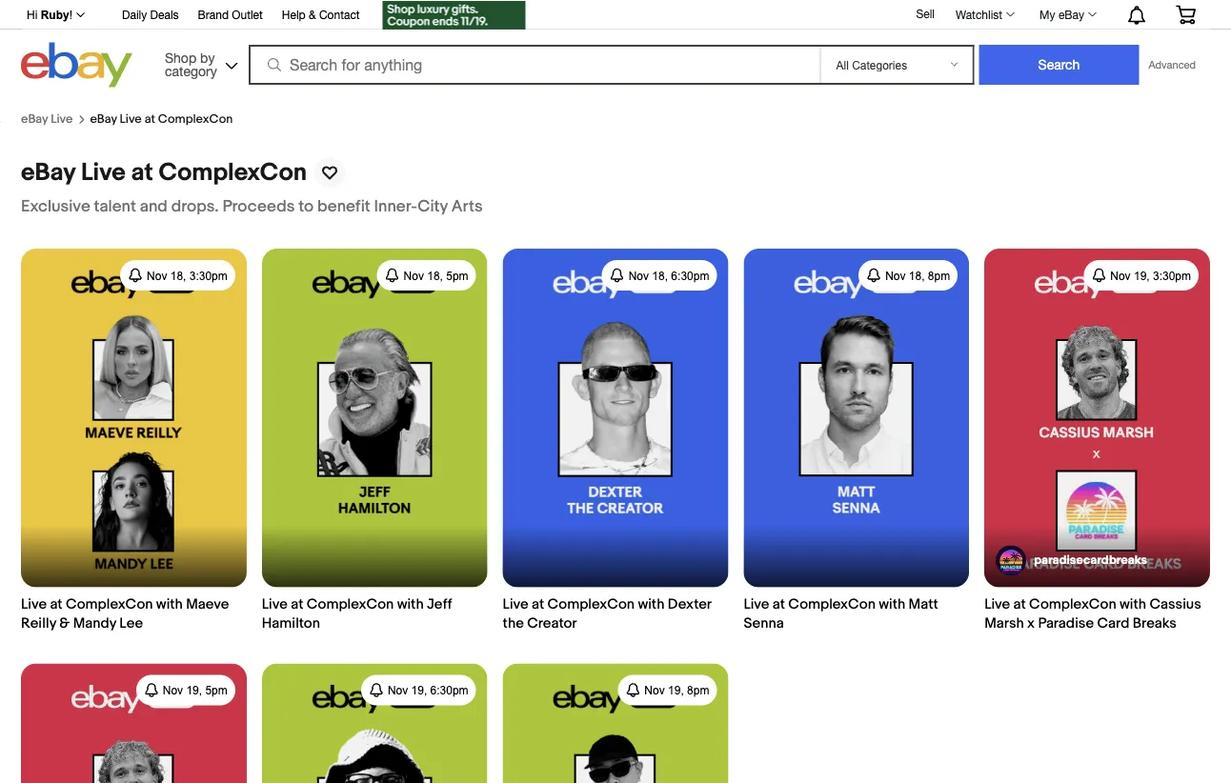 Task type: describe. For each thing, give the bounding box(es) containing it.
& inside live at complexcon with maeve reilly & mandy lee
[[59, 615, 70, 633]]

3:30pm for maeve
[[190, 269, 228, 282]]

live at complexcon with cassius marsh x paradise card breaks
[[985, 596, 1202, 633]]

18, for matt
[[909, 269, 925, 282]]

live inside live at complexcon with dexter the creator
[[503, 596, 529, 614]]

daily
[[122, 8, 147, 21]]

ebay live
[[21, 112, 73, 127]]

dexter
[[668, 596, 712, 614]]

mandy
[[73, 615, 116, 633]]

inner-
[[374, 197, 418, 217]]

and
[[140, 197, 168, 217]]

x
[[1028, 615, 1035, 633]]

at for live at complexcon with cassius marsh x paradise card breaks
[[1014, 596, 1027, 614]]

shop by category banner
[[16, 0, 1211, 112]]

19, for 5pm
[[186, 685, 202, 698]]

exclusive
[[21, 197, 90, 217]]

nov 19, 8pm
[[645, 685, 710, 698]]

nov for nov 18, 8pm
[[886, 269, 906, 282]]

breaks
[[1133, 615, 1177, 633]]

complexcon for live at complexcon with dexter the creator
[[548, 596, 635, 614]]

0 vertical spatial ebay live at complexcon
[[90, 112, 233, 127]]

proceeds
[[223, 197, 295, 217]]

live at complexcon with matt senna
[[744, 596, 939, 633]]

live right ebay live
[[120, 112, 142, 127]]

with for matt
[[879, 596, 906, 614]]

live at complexcon with dexter the creator
[[503, 596, 712, 633]]

nov for nov 19, 5pm
[[163, 685, 183, 698]]

paradisecardbreaks
[[1035, 554, 1148, 568]]

brand outlet
[[198, 8, 263, 21]]

contact
[[319, 8, 360, 21]]

nov 18, 3:30pm
[[147, 269, 228, 282]]

live inside live at complexcon with maeve reilly & mandy lee
[[21, 596, 47, 614]]

with for jeff
[[397, 596, 424, 614]]

ebay inside my ebay link
[[1059, 8, 1085, 21]]

nov for nov 18, 6:30pm
[[629, 269, 649, 282]]

my ebay link
[[1030, 3, 1106, 26]]

nov 18, 3:30pm button
[[120, 260, 235, 291]]

maeve
[[186, 596, 229, 614]]

none submit inside shop by category banner
[[980, 45, 1140, 85]]

6:30pm for nov 18, 6:30pm
[[672, 269, 710, 282]]

with for cassius
[[1120, 596, 1147, 614]]

nov 19, 3:30pm button
[[1084, 260, 1199, 291]]

18, for dexter
[[652, 269, 668, 282]]

watchlist
[[956, 8, 1003, 21]]

nov 18, 8pm
[[886, 269, 951, 282]]

card
[[1098, 615, 1130, 633]]

complexcon for live at complexcon with cassius marsh x paradise card breaks
[[1030, 596, 1117, 614]]

arts
[[452, 197, 483, 217]]

shop by category button
[[156, 42, 242, 83]]

live inside live at complexcon with jeff hamilton
[[262, 596, 288, 614]]

reilly
[[21, 615, 56, 633]]

live at complexcon with jeff hamilton link
[[262, 249, 488, 634]]

8pm for nov 18, 8pm
[[928, 269, 951, 282]]

the
[[503, 615, 524, 633]]

18, for jeff
[[427, 269, 443, 282]]

nov 18, 5pm button
[[377, 260, 476, 291]]

exclusive talent and drops. proceeds to benefit inner-city arts
[[21, 197, 483, 217]]

sell
[[917, 7, 935, 20]]

at for live at complexcon with maeve reilly & mandy lee
[[50, 596, 63, 614]]

live at complexcon with maeve reilly & mandy lee
[[21, 596, 229, 633]]

live inside live at complexcon with cassius marsh x paradise card breaks
[[985, 596, 1011, 614]]

19, for 6:30pm
[[411, 685, 427, 698]]

benefit
[[317, 197, 371, 217]]

talent
[[94, 197, 136, 217]]



Task type: locate. For each thing, give the bounding box(es) containing it.
complexcon for live at complexcon with matt senna
[[789, 596, 876, 614]]

1 vertical spatial &
[[59, 615, 70, 633]]

8pm for nov 19, 8pm
[[687, 685, 710, 698]]

at for live at complexcon with dexter the creator
[[532, 596, 545, 614]]

nov inside nov 18, 6:30pm button
[[629, 269, 649, 282]]

0 horizontal spatial 6:30pm
[[431, 685, 469, 698]]

my ebay
[[1040, 8, 1085, 21]]

with inside live at complexcon with jeff hamilton
[[397, 596, 424, 614]]

at for live at complexcon with matt senna
[[773, 596, 786, 614]]

brand
[[198, 8, 229, 21]]

complexcon up paradise
[[1030, 596, 1117, 614]]

18,
[[170, 269, 186, 282], [427, 269, 443, 282], [652, 269, 668, 282], [909, 269, 925, 282]]

3 18, from the left
[[652, 269, 668, 282]]

3 with from the left
[[879, 596, 906, 614]]

Search for anything text field
[[252, 47, 817, 83]]

deals
[[150, 8, 179, 21]]

outlet
[[232, 8, 263, 21]]

ebay live at complexcon link
[[90, 112, 233, 127]]

complexcon
[[158, 112, 233, 127], [159, 158, 307, 187], [66, 596, 153, 614], [307, 596, 394, 614], [789, 596, 876, 614], [548, 596, 635, 614], [1030, 596, 1117, 614]]

at inside live at complexcon with jeff hamilton
[[291, 596, 304, 614]]

matt
[[909, 596, 939, 614]]

at
[[145, 112, 155, 127], [131, 158, 153, 187], [50, 596, 63, 614], [291, 596, 304, 614], [773, 596, 786, 614], [532, 596, 545, 614], [1014, 596, 1027, 614]]

& right help
[[309, 8, 316, 21]]

at inside live at complexcon with dexter the creator
[[532, 596, 545, 614]]

ebay live at complexcon up and
[[21, 158, 307, 187]]

5pm down maeve
[[205, 685, 228, 698]]

live up reilly
[[21, 596, 47, 614]]

nov for nov 18, 3:30pm
[[147, 269, 167, 282]]

live up marsh
[[985, 596, 1011, 614]]

5 with from the left
[[1120, 596, 1147, 614]]

nov for nov 19, 6:30pm
[[388, 685, 408, 698]]

get the coupon image
[[383, 1, 526, 30]]

complexcon inside live at complexcon with maeve reilly & mandy lee
[[66, 596, 153, 614]]

nov for nov 19, 3:30pm
[[1111, 269, 1131, 282]]

nov 19, 5pm
[[163, 685, 228, 698]]

1 vertical spatial 5pm
[[205, 685, 228, 698]]

19, for 3:30pm
[[1134, 269, 1150, 282]]

watchlist link
[[946, 3, 1024, 26]]

advanced
[[1149, 59, 1196, 71]]

6:30pm inside button
[[672, 269, 710, 282]]

category
[[165, 63, 217, 79]]

1 horizontal spatial 5pm
[[446, 269, 469, 282]]

18, for maeve
[[170, 269, 186, 282]]

5pm for nov 19, 5pm
[[205, 685, 228, 698]]

at for live at complexcon with jeff hamilton
[[291, 596, 304, 614]]

nov inside nov 18, 5pm button
[[404, 269, 424, 282]]

with left maeve
[[156, 596, 183, 614]]

with inside live at complexcon with cassius marsh x paradise card breaks
[[1120, 596, 1147, 614]]

6:30pm
[[672, 269, 710, 282], [431, 685, 469, 698]]

nov inside nov 19, 6:30pm button
[[388, 685, 408, 698]]

complexcon up 'hamilton'
[[307, 596, 394, 614]]

ebay live at complexcon
[[90, 112, 233, 127], [21, 158, 307, 187]]

help
[[282, 8, 306, 21]]

19, for 8pm
[[668, 685, 684, 698]]

1 horizontal spatial 6:30pm
[[672, 269, 710, 282]]

ebay
[[1059, 8, 1085, 21], [21, 112, 48, 127], [90, 112, 117, 127], [21, 158, 76, 187]]

1 3:30pm from the left
[[190, 269, 228, 282]]

live up exclusive
[[51, 112, 73, 127]]

jeff
[[427, 596, 452, 614]]

live inside live at complexcon with matt senna
[[744, 596, 770, 614]]

complexcon up creator
[[548, 596, 635, 614]]

nov 19, 3:30pm
[[1111, 269, 1192, 282]]

nov 18, 5pm
[[404, 269, 469, 282]]

city
[[418, 197, 448, 217]]

cassius
[[1150, 596, 1202, 614]]

at inside live at complexcon with cassius marsh x paradise card breaks
[[1014, 596, 1027, 614]]

complexcon up exclusive talent and drops. proceeds to benefit inner-city arts
[[159, 158, 307, 187]]

3:30pm inside nov 18, 3:30pm button
[[190, 269, 228, 282]]

nov 19, 8pm button
[[618, 676, 717, 706]]

2 with from the left
[[397, 596, 424, 614]]

live at complexcon with dexter the creator link
[[503, 249, 729, 634]]

help & contact link
[[282, 5, 360, 26]]

live at complexcon with jeff hamilton
[[262, 596, 452, 633]]

paradise
[[1039, 615, 1095, 633]]

complexcon for live at complexcon with jeff hamilton
[[307, 596, 394, 614]]

5pm
[[446, 269, 469, 282], [205, 685, 228, 698]]

advanced link
[[1140, 46, 1206, 84]]

nov 18, 6:30pm
[[629, 269, 710, 282]]

with inside live at complexcon with matt senna
[[879, 596, 906, 614]]

shop
[[165, 50, 197, 65]]

0 vertical spatial 5pm
[[446, 269, 469, 282]]

nov inside nov 19, 3:30pm button
[[1111, 269, 1131, 282]]

nov for nov 19, 8pm
[[645, 685, 665, 698]]

hi
[[27, 9, 38, 21]]

1 vertical spatial 8pm
[[687, 685, 710, 698]]

by
[[200, 50, 215, 65]]

hamilton
[[262, 615, 320, 633]]

6:30pm inside button
[[431, 685, 469, 698]]

5pm inside button
[[446, 269, 469, 282]]

3:30pm for cassius
[[1154, 269, 1192, 282]]

4 18, from the left
[[909, 269, 925, 282]]

5pm down arts
[[446, 269, 469, 282]]

None submit
[[980, 45, 1140, 85]]

with up card
[[1120, 596, 1147, 614]]

nov 18, 8pm button
[[859, 260, 958, 291]]

0 vertical spatial 6:30pm
[[672, 269, 710, 282]]

paradisecardbreaks link
[[996, 546, 1148, 576]]

19,
[[1134, 269, 1150, 282], [186, 685, 202, 698], [411, 685, 427, 698], [668, 685, 684, 698]]

nov 19, 5pm button
[[136, 676, 235, 706]]

complexcon down category
[[158, 112, 233, 127]]

1 horizontal spatial &
[[309, 8, 316, 21]]

&
[[309, 8, 316, 21], [59, 615, 70, 633]]

with left jeff
[[397, 596, 424, 614]]

account navigation
[[16, 0, 1211, 32]]

1 horizontal spatial 8pm
[[928, 269, 951, 282]]

0 vertical spatial &
[[309, 8, 316, 21]]

19, inside button
[[411, 685, 427, 698]]

brand outlet link
[[198, 5, 263, 26]]

& inside account navigation
[[309, 8, 316, 21]]

0 horizontal spatial &
[[59, 615, 70, 633]]

with inside live at complexcon with dexter the creator
[[638, 596, 665, 614]]

nov inside nov 19, 8pm button
[[645, 685, 665, 698]]

nov inside nov 18, 3:30pm button
[[147, 269, 167, 282]]

with for dexter
[[638, 596, 665, 614]]

live up 'hamilton'
[[262, 596, 288, 614]]

live
[[51, 112, 73, 127], [120, 112, 142, 127], [81, 158, 126, 187], [21, 596, 47, 614], [262, 596, 288, 614], [744, 596, 770, 614], [503, 596, 529, 614], [985, 596, 1011, 614]]

ebay live link
[[21, 112, 73, 127]]

3:30pm inside nov 19, 3:30pm button
[[1154, 269, 1192, 282]]

4 with from the left
[[638, 596, 665, 614]]

1 horizontal spatial 3:30pm
[[1154, 269, 1192, 282]]

8pm
[[928, 269, 951, 282], [687, 685, 710, 698]]

help & contact
[[282, 8, 360, 21]]

0 horizontal spatial 8pm
[[687, 685, 710, 698]]

complexcon inside live at complexcon with dexter the creator
[[548, 596, 635, 614]]

live up talent at the top of the page
[[81, 158, 126, 187]]

hi ruby !
[[27, 9, 72, 21]]

with inside live at complexcon with maeve reilly & mandy lee
[[156, 596, 183, 614]]

live up the on the left bottom of the page
[[503, 596, 529, 614]]

nov 19, 6:30pm
[[388, 685, 469, 698]]

2 18, from the left
[[427, 269, 443, 282]]

complexcon inside live at complexcon with matt senna
[[789, 596, 876, 614]]

nov
[[147, 269, 167, 282], [404, 269, 424, 282], [629, 269, 649, 282], [886, 269, 906, 282], [1111, 269, 1131, 282], [163, 685, 183, 698], [388, 685, 408, 698], [645, 685, 665, 698]]

complexcon left matt
[[789, 596, 876, 614]]

lee
[[119, 615, 143, 633]]

at inside live at complexcon with maeve reilly & mandy lee
[[50, 596, 63, 614]]

drops.
[[171, 197, 219, 217]]

!
[[69, 9, 72, 21]]

live up senna
[[744, 596, 770, 614]]

1 with from the left
[[156, 596, 183, 614]]

ruby
[[41, 9, 69, 21]]

senna
[[744, 615, 784, 633]]

shop by category
[[165, 50, 217, 79]]

complexcon inside live at complexcon with jeff hamilton
[[307, 596, 394, 614]]

5pm for nov 18, 5pm
[[446, 269, 469, 282]]

complexcon for live at complexcon with maeve reilly & mandy lee
[[66, 596, 153, 614]]

marsh
[[985, 615, 1025, 633]]

with left dexter
[[638, 596, 665, 614]]

1 18, from the left
[[170, 269, 186, 282]]

0 horizontal spatial 3:30pm
[[190, 269, 228, 282]]

creator
[[527, 615, 577, 633]]

live at complexcon with maeve reilly & mandy lee link
[[21, 249, 247, 634]]

daily deals link
[[122, 5, 179, 26]]

nov 19, 6:30pm button
[[361, 676, 476, 706]]

5pm inside 'button'
[[205, 685, 228, 698]]

nov for nov 18, 5pm
[[404, 269, 424, 282]]

with left matt
[[879, 596, 906, 614]]

1 vertical spatial ebay live at complexcon
[[21, 158, 307, 187]]

3:30pm
[[190, 269, 228, 282], [1154, 269, 1192, 282]]

live at complexcon with matt senna link
[[744, 249, 970, 634]]

nov inside nov 19, 5pm 'button'
[[163, 685, 183, 698]]

at inside live at complexcon with matt senna
[[773, 596, 786, 614]]

1 vertical spatial 6:30pm
[[431, 685, 469, 698]]

nov inside nov 18, 8pm button
[[886, 269, 906, 282]]

your shopping cart image
[[1176, 5, 1197, 24]]

6:30pm for nov 19, 6:30pm
[[431, 685, 469, 698]]

complexcon up mandy
[[66, 596, 153, 614]]

19, inside 'button'
[[186, 685, 202, 698]]

sell link
[[908, 7, 944, 20]]

complexcon inside live at complexcon with cassius marsh x paradise card breaks
[[1030, 596, 1117, 614]]

with for maeve
[[156, 596, 183, 614]]

0 vertical spatial 8pm
[[928, 269, 951, 282]]

nov 18, 6:30pm button
[[602, 260, 717, 291]]

2 3:30pm from the left
[[1154, 269, 1192, 282]]

my
[[1040, 8, 1056, 21]]

to
[[299, 197, 314, 217]]

paradisecardbreaks image
[[996, 546, 1027, 576]]

daily deals
[[122, 8, 179, 21]]

& right reilly
[[59, 615, 70, 633]]

ebay live at complexcon down category
[[90, 112, 233, 127]]

0 horizontal spatial 5pm
[[205, 685, 228, 698]]



Task type: vqa. For each thing, say whether or not it's contained in the screenshot.


